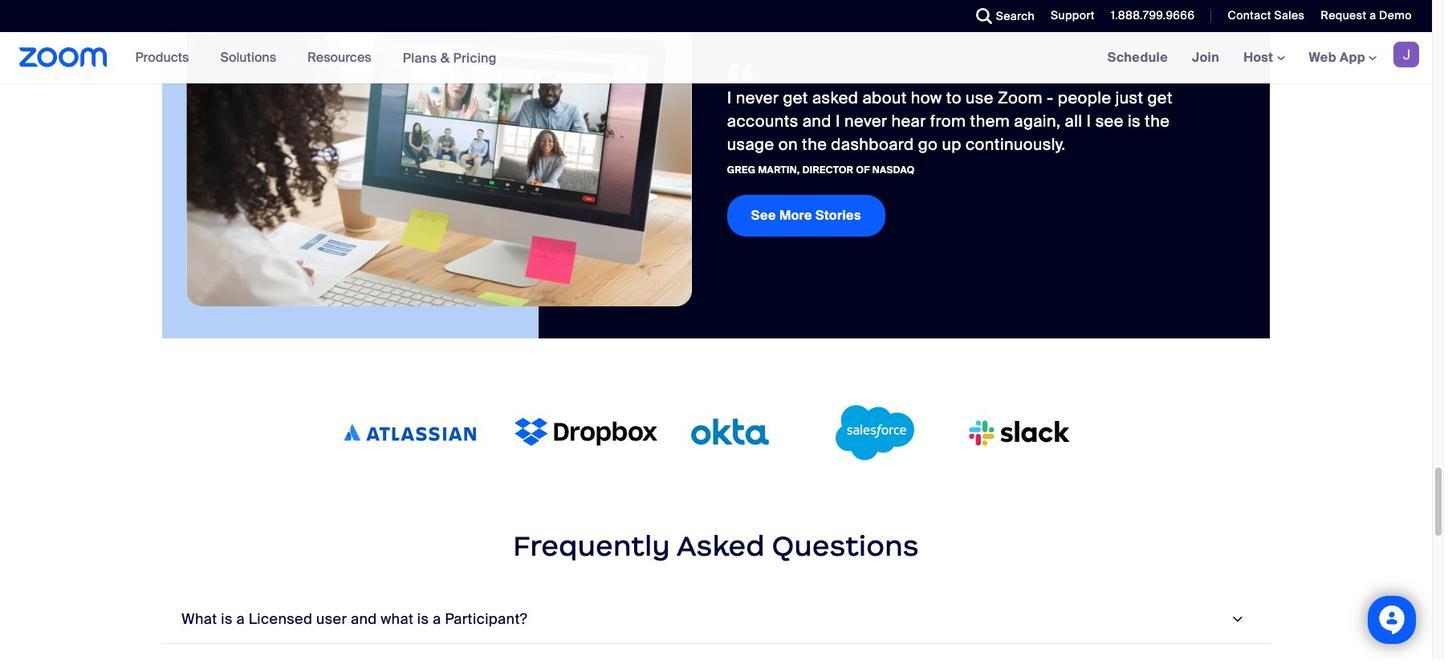 Task type: describe. For each thing, give the bounding box(es) containing it.
1 horizontal spatial a
[[433, 610, 441, 629]]

all
[[1065, 111, 1083, 132]]

what
[[381, 610, 414, 629]]

products
[[135, 49, 189, 66]]

schedule link
[[1096, 32, 1180, 84]]

-
[[1047, 87, 1054, 108]]

2 horizontal spatial a
[[1370, 8, 1377, 22]]

up
[[942, 134, 962, 155]]

product information navigation
[[123, 32, 509, 84]]

profile picture image
[[1394, 42, 1420, 67]]

on
[[779, 134, 798, 155]]

web app
[[1309, 49, 1366, 66]]

solutions button
[[220, 32, 284, 84]]

asked
[[813, 87, 859, 108]]

0 horizontal spatial a
[[236, 610, 245, 629]]

banner containing products
[[0, 32, 1433, 84]]

meetings navigation
[[1096, 32, 1433, 84]]

1 horizontal spatial never
[[845, 111, 888, 132]]

people
[[1058, 87, 1112, 108]]

resources
[[308, 49, 371, 66]]

support
[[1051, 8, 1095, 22]]

hear
[[892, 111, 926, 132]]

0 vertical spatial the
[[1145, 111, 1170, 132]]

what
[[181, 610, 217, 629]]

and inside dropdown button
[[351, 610, 377, 629]]

is inside the i never get asked about how to use zoom - people just get accounts and i never hear from them again, all i see is the usage on the dashboard go up continuously.
[[1128, 111, 1141, 132]]

frequently asked questions
[[513, 529, 919, 564]]

plans & pricing
[[403, 49, 497, 66]]

0 horizontal spatial is
[[221, 610, 233, 629]]

right image
[[1226, 613, 1248, 628]]

them
[[970, 111, 1010, 132]]

what is a licensed user and what is a participant?
[[181, 610, 528, 629]]

dashboard
[[831, 134, 914, 155]]

schedule
[[1108, 49, 1168, 66]]

contact
[[1228, 8, 1272, 22]]

request
[[1321, 8, 1367, 22]]

demo
[[1380, 8, 1412, 22]]

greg martin, director of nasdaq
[[727, 164, 915, 176]]

resources button
[[308, 32, 379, 84]]

and inside the i never get asked about how to use zoom - people just get accounts and i never hear from them again, all i see is the usage on the dashboard go up continuously.
[[803, 111, 832, 132]]

i never get asked about how to use zoom - people just get accounts and i never hear from them again, all i see is the usage on the dashboard go up continuously.
[[727, 87, 1173, 155]]

see more stories link
[[727, 195, 886, 237]]

0 horizontal spatial i
[[727, 87, 732, 108]]

request a demo
[[1321, 8, 1412, 22]]

frequently
[[513, 529, 671, 564]]

web app button
[[1309, 49, 1377, 66]]

see more stories
[[751, 207, 862, 224]]



Task type: locate. For each thing, give the bounding box(es) containing it.
a
[[1370, 8, 1377, 22], [236, 610, 245, 629], [433, 610, 441, 629]]

licensed
[[249, 610, 313, 629]]

the right on
[[802, 134, 827, 155]]

about
[[863, 87, 907, 108]]

never up accounts at the top of page
[[736, 87, 779, 108]]

to
[[947, 87, 962, 108]]

from
[[931, 111, 966, 132]]

1 get from the left
[[783, 87, 808, 108]]

get
[[783, 87, 808, 108], [1148, 87, 1173, 108]]

more
[[780, 207, 813, 224]]

get left the asked
[[783, 87, 808, 108]]

1.888.799.9666
[[1111, 8, 1195, 22]]

zoom
[[998, 87, 1043, 108]]

questions
[[772, 529, 919, 564]]

1 vertical spatial never
[[845, 111, 888, 132]]

use
[[966, 87, 994, 108]]

martin,
[[758, 164, 800, 176]]

and down the asked
[[803, 111, 832, 132]]

1 horizontal spatial i
[[836, 111, 841, 132]]

user
[[316, 610, 347, 629]]

what is a licensed user and what is a participant? button
[[162, 596, 1270, 645]]

0 horizontal spatial never
[[736, 87, 779, 108]]

participant?
[[445, 610, 528, 629]]

see
[[751, 207, 776, 224]]

i down the asked
[[836, 111, 841, 132]]

2 horizontal spatial i
[[1087, 111, 1092, 132]]

i
[[727, 87, 732, 108], [836, 111, 841, 132], [1087, 111, 1092, 132]]

and
[[803, 111, 832, 132], [351, 610, 377, 629]]

contact sales
[[1228, 8, 1305, 22]]

greg
[[727, 164, 756, 176]]

join
[[1192, 49, 1220, 66]]

continuously.
[[966, 134, 1066, 155]]

sales
[[1275, 8, 1305, 22]]

1 vertical spatial and
[[351, 610, 377, 629]]

search
[[996, 9, 1035, 23]]

&
[[441, 49, 450, 66]]

plans
[[403, 49, 437, 66]]

banner
[[0, 32, 1433, 84]]

host button
[[1244, 49, 1285, 66]]

is
[[1128, 111, 1141, 132], [221, 610, 233, 629], [417, 610, 429, 629]]

search button
[[964, 0, 1039, 32]]

just
[[1116, 87, 1144, 108]]

i up accounts at the top of page
[[727, 87, 732, 108]]

get right just
[[1148, 87, 1173, 108]]

host
[[1244, 49, 1277, 66]]

the
[[1145, 111, 1170, 132], [802, 134, 827, 155]]

i right all
[[1087, 111, 1092, 132]]

director
[[803, 164, 854, 176]]

products button
[[135, 32, 196, 84]]

1 horizontal spatial the
[[1145, 111, 1170, 132]]

0 vertical spatial and
[[803, 111, 832, 132]]

never
[[736, 87, 779, 108], [845, 111, 888, 132]]

0 horizontal spatial get
[[783, 87, 808, 108]]

1 horizontal spatial get
[[1148, 87, 1173, 108]]

nasdaq
[[873, 164, 915, 176]]

zoom logo image
[[19, 47, 107, 67]]

accounts
[[727, 111, 799, 132]]

stories
[[816, 207, 862, 224]]

the right "see"
[[1145, 111, 1170, 132]]

web
[[1309, 49, 1337, 66]]

never up dashboard
[[845, 111, 888, 132]]

zoom virtual meeting software image
[[186, 0, 692, 307]]

pricing
[[453, 49, 497, 66]]

what is a licensed user and what is a participant? tab list
[[162, 596, 1270, 661]]

1 horizontal spatial and
[[803, 111, 832, 132]]

0 vertical spatial never
[[736, 87, 779, 108]]

and right user
[[351, 610, 377, 629]]

solutions
[[220, 49, 276, 66]]

again,
[[1014, 111, 1061, 132]]

a right what
[[433, 610, 441, 629]]

a left demo
[[1370, 8, 1377, 22]]

see
[[1096, 111, 1124, 132]]

1 vertical spatial the
[[802, 134, 827, 155]]

contact sales link
[[1216, 0, 1309, 32], [1228, 8, 1305, 22]]

1.888.799.9666 button
[[1099, 0, 1199, 32], [1111, 8, 1195, 22]]

request a demo link
[[1309, 0, 1433, 32], [1321, 8, 1412, 22]]

asked
[[677, 529, 765, 564]]

0 horizontal spatial and
[[351, 610, 377, 629]]

go
[[918, 134, 938, 155]]

of
[[856, 164, 870, 176]]

1 horizontal spatial is
[[417, 610, 429, 629]]

2 get from the left
[[1148, 87, 1173, 108]]

a left 'licensed'
[[236, 610, 245, 629]]

plans & pricing link
[[403, 49, 497, 66], [403, 49, 497, 66]]

support link
[[1039, 0, 1099, 32], [1051, 8, 1095, 22]]

0 horizontal spatial the
[[802, 134, 827, 155]]

usage
[[727, 134, 774, 155]]

join link
[[1180, 32, 1232, 84]]

app
[[1340, 49, 1366, 66]]

2 horizontal spatial is
[[1128, 111, 1141, 132]]

how
[[911, 87, 942, 108]]



Task type: vqa. For each thing, say whether or not it's contained in the screenshot.
the Schedule Link
yes



